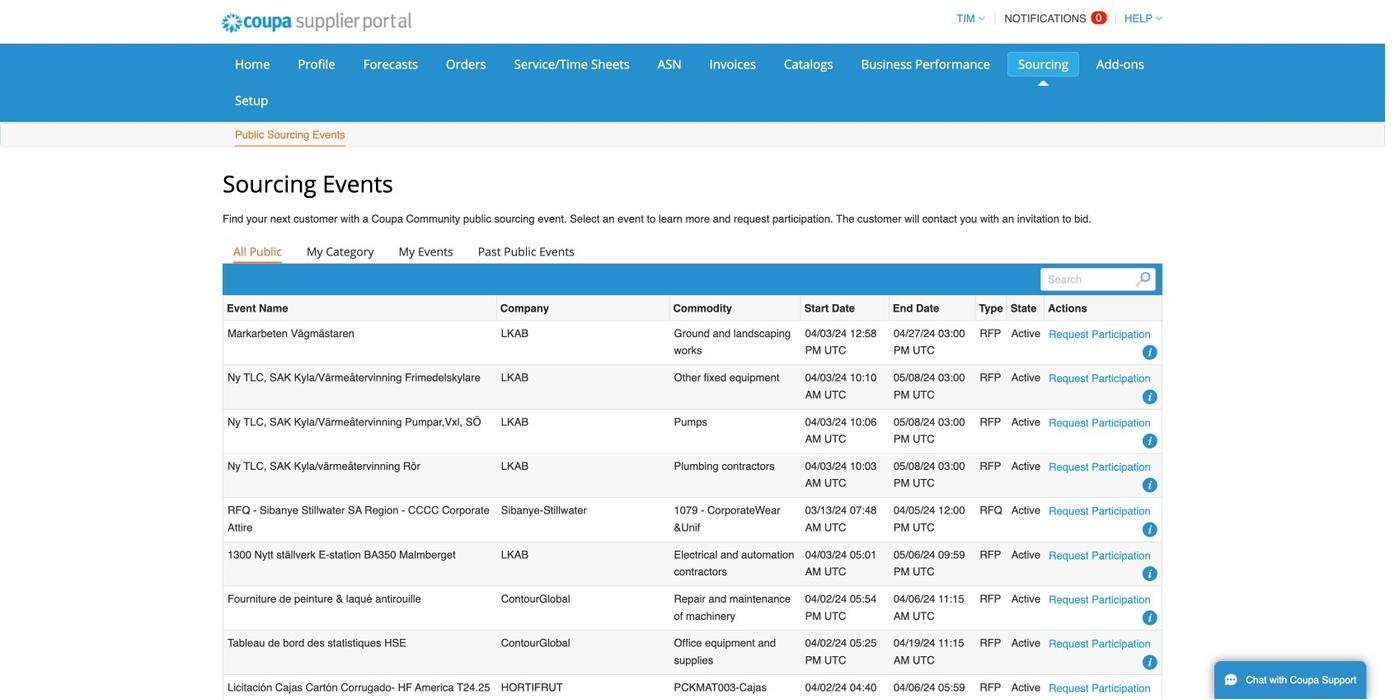 Task type: vqa. For each thing, say whether or not it's contained in the screenshot.
Sustainability Ratings dropdown button
no



Task type: locate. For each thing, give the bounding box(es) containing it.
search image
[[1136, 272, 1150, 287]]

navigation
[[949, 2, 1162, 35]]

Search text field
[[1041, 268, 1156, 291]]

coupa supplier portal image
[[210, 2, 423, 44]]

tab list
[[223, 240, 1162, 263]]



